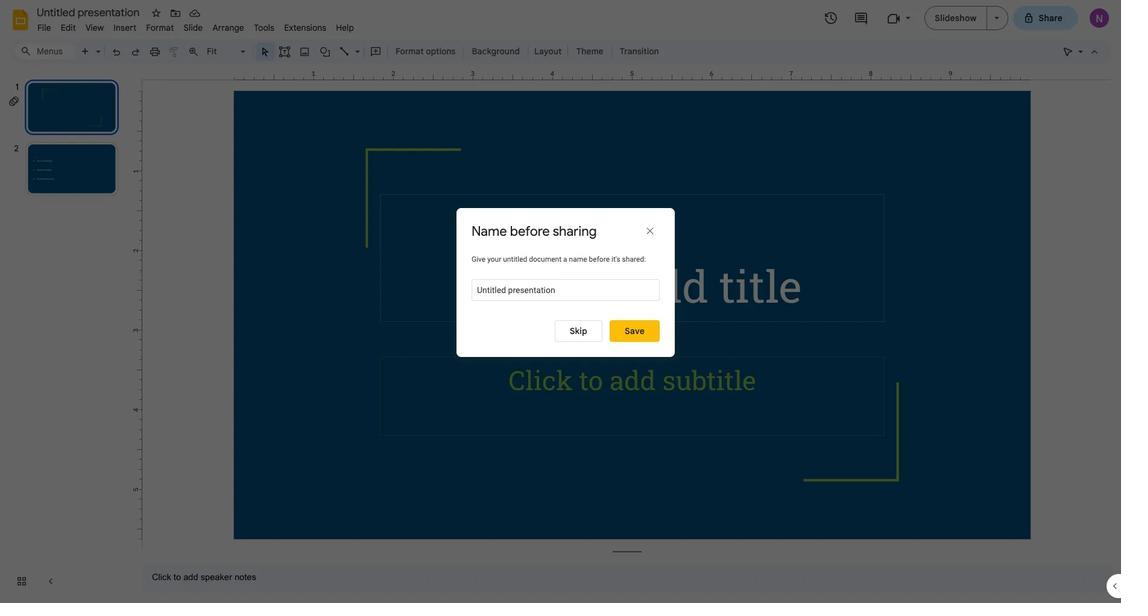 Task type: describe. For each thing, give the bounding box(es) containing it.
Menus field
[[15, 43, 75, 60]]

save button
[[610, 321, 660, 342]]

share. private to only me. image
[[1024, 12, 1035, 23]]

name
[[570, 255, 588, 263]]

skip button
[[555, 321, 603, 342]]

name before sharing application
[[0, 0, 1122, 604]]

before inside heading
[[510, 223, 550, 239]]

name before sharing dialog
[[457, 208, 675, 357]]

background
[[472, 46, 520, 57]]

Star checkbox
[[148, 5, 165, 22]]

format
[[396, 46, 424, 57]]

Rename text field
[[33, 5, 147, 19]]

1 vertical spatial before
[[589, 255, 610, 263]]

format options
[[396, 46, 456, 57]]

transition button
[[615, 42, 665, 60]]

name before sharing
[[472, 223, 597, 239]]

name before sharing heading
[[472, 223, 597, 240]]

navigation inside name before sharing application
[[0, 68, 133, 604]]

sharing
[[553, 223, 597, 239]]

theme button
[[571, 42, 609, 60]]

transition
[[620, 46, 659, 57]]

give
[[472, 255, 486, 263]]



Task type: locate. For each thing, give the bounding box(es) containing it.
it's
[[612, 255, 621, 263]]

document
[[529, 255, 562, 263]]

format options button
[[390, 42, 461, 60]]

0 horizontal spatial before
[[510, 223, 550, 239]]

before left it's
[[589, 255, 610, 263]]

shared:
[[623, 255, 646, 263]]

navigation
[[0, 68, 133, 604]]

untitled
[[503, 255, 528, 263]]

give your untitled document a name before it's shared:
[[472, 255, 646, 263]]

save
[[625, 326, 645, 337]]

menu bar inside menu bar banner
[[33, 16, 359, 36]]

Give your untitled document a name before it's shared: text field
[[472, 279, 660, 301]]

theme
[[577, 46, 604, 57]]

skip
[[570, 326, 588, 337]]

menu bar
[[33, 16, 359, 36]]

background button
[[467, 42, 526, 60]]

a
[[564, 255, 568, 263]]

your
[[488, 255, 502, 263]]

0 vertical spatial before
[[510, 223, 550, 239]]

menu bar banner
[[0, 0, 1122, 604]]

options
[[426, 46, 456, 57]]

name
[[472, 223, 507, 239]]

before up untitled
[[510, 223, 550, 239]]

before
[[510, 223, 550, 239], [589, 255, 610, 263]]

mode and view toolbar
[[1059, 39, 1105, 63]]

main toolbar
[[43, 0, 665, 533]]

1 horizontal spatial before
[[589, 255, 610, 263]]



Task type: vqa. For each thing, say whether or not it's contained in the screenshot.
the theme button at right top
yes



